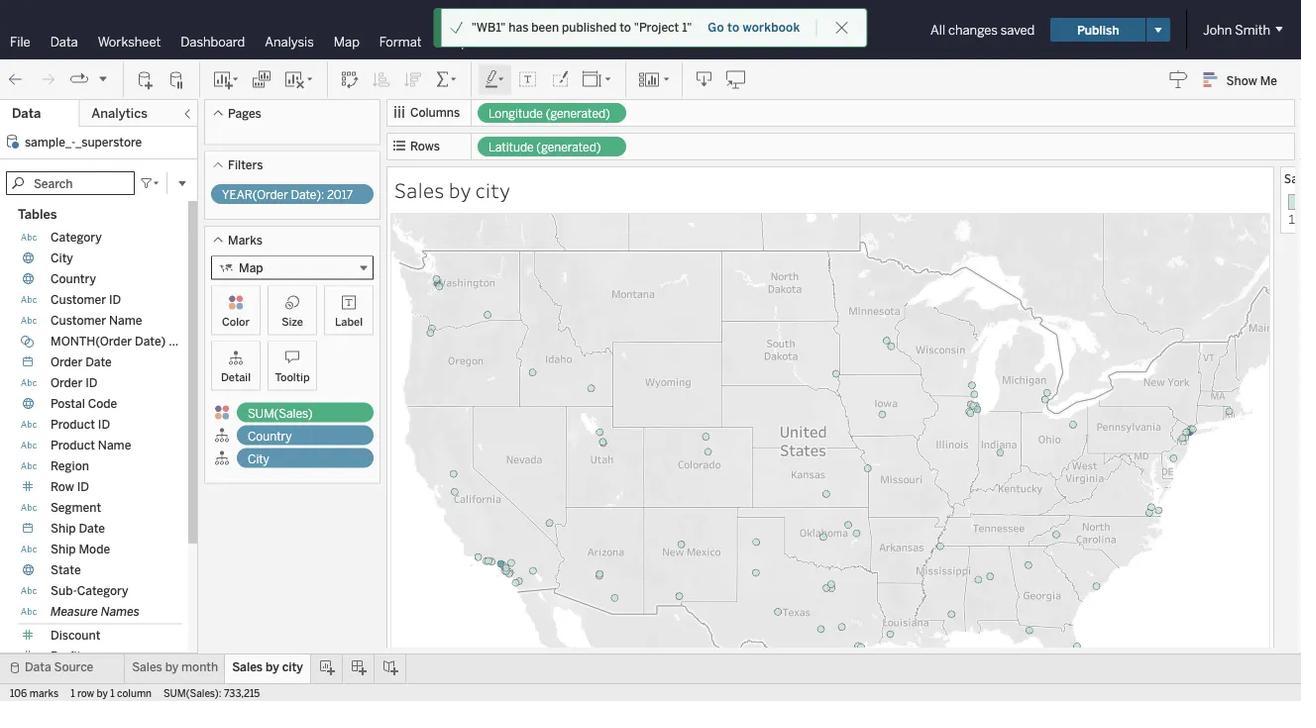 Task type: locate. For each thing, give the bounding box(es) containing it.
country
[[51, 272, 96, 287], [248, 429, 292, 444]]

1 horizontal spatial to
[[728, 20, 740, 35]]

country up customer id
[[51, 272, 96, 287]]

1 vertical spatial country
[[248, 429, 292, 444]]

source
[[54, 661, 93, 675]]

undo image
[[6, 70, 26, 90]]

2 horizontal spatial sales
[[395, 176, 445, 204]]

by right month
[[266, 661, 279, 675]]

id down code
[[98, 418, 110, 432]]

success image
[[450, 21, 464, 35]]

detail
[[221, 371, 251, 384]]

customer up the customer name
[[51, 293, 106, 307]]

product up region
[[51, 439, 95, 453]]

sort ascending image
[[372, 70, 392, 90]]

order
[[51, 355, 83, 370], [51, 376, 83, 391]]

to right go
[[728, 20, 740, 35]]

date):
[[291, 188, 324, 202]]

category up measure names
[[77, 584, 128, 599]]

date for ship date
[[79, 522, 105, 536]]

size
[[282, 315, 303, 329]]

0 vertical spatial date
[[86, 355, 112, 370]]

john
[[1204, 22, 1233, 38]]

"wb1" has been published to "project 1"
[[472, 20, 692, 35]]

1 left 'row'
[[71, 688, 75, 700]]

id for product id
[[98, 418, 110, 432]]

0 vertical spatial category
[[51, 230, 102, 245]]

id right row
[[77, 480, 89, 495]]

smith
[[1236, 22, 1271, 38]]

data down undo image
[[12, 106, 41, 121]]

date up mode
[[79, 522, 105, 536]]

city down latitude
[[476, 176, 510, 204]]

go to workbook link
[[707, 19, 801, 36]]

date)
[[135, 335, 166, 349]]

0 horizontal spatial city
[[282, 661, 303, 675]]

0 vertical spatial city
[[476, 176, 510, 204]]

sales by city
[[395, 176, 510, 204], [232, 661, 303, 675]]

0 vertical spatial product
[[51, 418, 95, 432]]

1 vertical spatial ship
[[51, 543, 76, 557]]

1 product from the top
[[51, 418, 95, 432]]

workbook
[[743, 20, 800, 35]]

to
[[620, 20, 631, 35], [728, 20, 740, 35]]

1 vertical spatial customer
[[51, 314, 106, 328]]

2017
[[327, 188, 353, 202]]

0 horizontal spatial city
[[51, 251, 73, 266]]

pause auto updates image
[[168, 70, 187, 90]]

rows
[[410, 139, 440, 154]]

1 down sal
[[1289, 211, 1296, 227]]

id up the customer name
[[109, 293, 121, 307]]

discount
[[51, 629, 100, 643]]

order up 'postal'
[[51, 376, 83, 391]]

map element
[[391, 213, 1270, 702]]

date for order date
[[86, 355, 112, 370]]

2 ship from the top
[[51, 543, 76, 557]]

1 horizontal spatial map
[[334, 34, 360, 50]]

to left "project
[[620, 20, 631, 35]]

"wb1" has been published to "project 1" alert
[[472, 19, 692, 37]]

sample_-
[[25, 135, 76, 149]]

1 left column at left
[[110, 688, 115, 700]]

1 vertical spatial date
[[79, 522, 105, 536]]

date down month(order
[[86, 355, 112, 370]]

name down product id
[[98, 439, 131, 453]]

1 horizontal spatial city
[[248, 452, 269, 466]]

analysis
[[265, 34, 314, 50]]

segment
[[51, 501, 101, 516]]

sales
[[395, 176, 445, 204], [132, 661, 162, 675], [232, 661, 263, 675]]

1 to from the left
[[620, 20, 631, 35]]

0 horizontal spatial sales
[[132, 661, 162, 675]]

data up redo image
[[50, 34, 78, 50]]

sales by city down rows
[[395, 176, 510, 204]]

733,215
[[224, 688, 260, 700]]

map up the swap rows and columns image
[[334, 34, 360, 50]]

1 vertical spatial name
[[98, 439, 131, 453]]

id for customer id
[[109, 293, 121, 307]]

go to workbook
[[708, 20, 800, 35]]

2 product from the top
[[51, 439, 95, 453]]

2 horizontal spatial 1
[[1289, 211, 1296, 227]]

collapse image
[[181, 108, 193, 120]]

customer
[[51, 293, 106, 307], [51, 314, 106, 328]]

order for order date
[[51, 355, 83, 370]]

1 ship from the top
[[51, 522, 76, 536]]

1 horizontal spatial 1
[[110, 688, 115, 700]]

1 horizontal spatial city
[[476, 176, 510, 204]]

customer for customer id
[[51, 293, 106, 307]]

replay animation image up analytics
[[97, 73, 109, 85]]

customer down customer id
[[51, 314, 106, 328]]

null detail image
[[214, 428, 230, 444]]

id for row id
[[77, 480, 89, 495]]

city up customer id
[[51, 251, 73, 266]]

1 row by 1 column
[[71, 688, 152, 700]]

name
[[109, 314, 142, 328], [98, 439, 131, 453]]

(generated)
[[546, 107, 611, 121], [537, 140, 601, 155]]

2 order from the top
[[51, 376, 83, 391]]

0 vertical spatial name
[[109, 314, 142, 328]]

sub-category
[[51, 584, 128, 599]]

category down tables
[[51, 230, 102, 245]]

1 vertical spatial (generated)
[[537, 140, 601, 155]]

product down 'postal'
[[51, 418, 95, 432]]

1 vertical spatial product
[[51, 439, 95, 453]]

order up order id
[[51, 355, 83, 370]]

publish button
[[1051, 18, 1146, 42]]

1 order from the top
[[51, 355, 83, 370]]

ship up state in the bottom left of the page
[[51, 543, 76, 557]]

month
[[181, 661, 218, 675]]

mode
[[79, 543, 110, 557]]

draft
[[628, 23, 655, 37]]

name up month(order date) set
[[109, 314, 142, 328]]

map inside map dropdown button
[[239, 261, 263, 275]]

0 vertical spatial country
[[51, 272, 96, 287]]

sample_-_superstore
[[25, 135, 142, 149]]

replay animation image right redo image
[[69, 70, 89, 89]]

1 vertical spatial data
[[12, 106, 41, 121]]

replay animation image
[[69, 70, 89, 89], [97, 73, 109, 85]]

sales up 733,215
[[232, 661, 263, 675]]

1 vertical spatial sales by city
[[232, 661, 303, 675]]

1 horizontal spatial sales by city
[[395, 176, 510, 204]]

(generated) down longitude (generated)
[[537, 140, 601, 155]]

(generated) for longitude (generated)
[[546, 107, 611, 121]]

2 customer from the top
[[51, 314, 106, 328]]

0 vertical spatial ship
[[51, 522, 76, 536]]

show mark labels image
[[518, 70, 538, 90]]

by down columns
[[449, 176, 471, 204]]

sales up column at left
[[132, 661, 162, 675]]

1 vertical spatial map
[[239, 261, 263, 275]]

city right null detail icon
[[248, 452, 269, 466]]

1 customer from the top
[[51, 293, 106, 307]]

row
[[77, 688, 94, 700]]

show me
[[1227, 73, 1278, 87]]

0 horizontal spatial map
[[239, 261, 263, 275]]

data up 106 marks
[[25, 661, 51, 675]]

fit image
[[582, 70, 614, 90]]

0 vertical spatial customer
[[51, 293, 106, 307]]

format workbook image
[[550, 70, 570, 90]]

all changes saved
[[931, 22, 1035, 38]]

id up postal code
[[86, 376, 98, 391]]

ship down segment
[[51, 522, 76, 536]]

city right month
[[282, 661, 303, 675]]

ship date
[[51, 522, 105, 536]]

sub-
[[51, 584, 77, 599]]

sales down rows
[[395, 176, 445, 204]]

sales by month
[[132, 661, 218, 675]]

name for customer name
[[109, 314, 142, 328]]

1 horizontal spatial replay animation image
[[97, 73, 109, 85]]

ship mode
[[51, 543, 110, 557]]

data
[[50, 34, 78, 50], [12, 106, 41, 121], [25, 661, 51, 675]]

(generated) down format workbook icon
[[546, 107, 611, 121]]

0 horizontal spatial to
[[620, 20, 631, 35]]

city
[[476, 176, 510, 204], [282, 661, 303, 675]]

map button
[[211, 256, 374, 280]]

0 horizontal spatial country
[[51, 272, 96, 287]]

order id
[[51, 376, 98, 391]]

code
[[88, 397, 117, 411]]

sort descending image
[[403, 70, 423, 90]]

map down marks
[[239, 261, 263, 275]]

highlight image
[[484, 70, 507, 90]]

country down sum(sales)
[[248, 429, 292, 444]]

0 horizontal spatial 1
[[71, 688, 75, 700]]

106
[[10, 688, 27, 700]]

has
[[509, 20, 529, 35]]

latitude (generated)
[[489, 140, 601, 155]]

sales by city up 733,215
[[232, 661, 303, 675]]

totals image
[[435, 70, 459, 90]]

swap rows and columns image
[[340, 70, 360, 90]]

0 vertical spatial order
[[51, 355, 83, 370]]

by right 'row'
[[97, 688, 108, 700]]

redo image
[[38, 70, 57, 90]]

marks
[[29, 688, 59, 700]]

all
[[931, 22, 946, 38]]

1 for 1
[[1289, 211, 1296, 227]]

longitude (generated)
[[489, 107, 611, 121]]

name for product name
[[98, 439, 131, 453]]

john smith
[[1204, 22, 1271, 38]]

1"
[[682, 20, 692, 35]]

0 vertical spatial (generated)
[[546, 107, 611, 121]]

row id
[[51, 480, 89, 495]]

show
[[1227, 73, 1258, 87]]

1 horizontal spatial sales
[[232, 661, 263, 675]]

longitude
[[489, 107, 543, 121]]

1 vertical spatial order
[[51, 376, 83, 391]]

1
[[1289, 211, 1296, 227], [71, 688, 75, 700], [110, 688, 115, 700]]

column
[[117, 688, 152, 700]]

open and edit this workbook in tableau desktop image
[[727, 70, 746, 90]]

clear sheet image
[[284, 70, 315, 90]]



Task type: vqa. For each thing, say whether or not it's contained in the screenshot.
Forecast
no



Task type: describe. For each thing, give the bounding box(es) containing it.
data guide image
[[1169, 69, 1189, 89]]

analytics
[[92, 106, 148, 121]]

order date
[[51, 355, 112, 370]]

year(order date): 2017
[[222, 188, 353, 202]]

"wb1"
[[472, 20, 506, 35]]

product name
[[51, 439, 131, 453]]

filters
[[228, 158, 263, 172]]

dashboard
[[181, 34, 245, 50]]

by left month
[[165, 661, 179, 675]]

to inside alert
[[620, 20, 631, 35]]

1 vertical spatial city
[[248, 452, 269, 466]]

worksheet
[[98, 34, 161, 50]]

tooltip
[[275, 371, 310, 384]]

_superstore
[[76, 135, 142, 149]]

publish
[[1078, 23, 1120, 37]]

download image
[[695, 70, 715, 90]]

saved
[[1001, 22, 1035, 38]]

id for order id
[[86, 376, 98, 391]]

2 to from the left
[[728, 20, 740, 35]]

null detail image
[[214, 451, 230, 466]]

1 vertical spatial city
[[282, 661, 303, 675]]

sal
[[1285, 171, 1302, 187]]

go
[[708, 20, 724, 35]]

0 vertical spatial city
[[51, 251, 73, 266]]

measure names
[[51, 605, 140, 620]]

ship for ship date
[[51, 522, 76, 536]]

been
[[532, 20, 559, 35]]

tables
[[18, 207, 57, 223]]

ship for ship mode
[[51, 543, 76, 557]]

color
[[222, 315, 250, 329]]

product for product id
[[51, 418, 95, 432]]

show me button
[[1195, 64, 1296, 95]]

(generated) for latitude (generated)
[[537, 140, 601, 155]]

row
[[51, 480, 74, 495]]

1 for 1 row by 1 column
[[71, 688, 75, 700]]

month(order date) set
[[51, 335, 188, 349]]

data source
[[25, 661, 93, 675]]

show/hide cards image
[[638, 70, 670, 90]]

0 vertical spatial map
[[334, 34, 360, 50]]

sum(sales): 733,215
[[164, 688, 260, 700]]

0 vertical spatial data
[[50, 34, 78, 50]]

106 marks
[[10, 688, 59, 700]]

Search text field
[[6, 172, 135, 195]]

1 horizontal spatial country
[[248, 429, 292, 444]]

profit
[[51, 650, 82, 664]]

order for order id
[[51, 376, 83, 391]]

"project
[[634, 20, 679, 35]]

sum(sales)
[[248, 406, 313, 421]]

0 horizontal spatial sales by city
[[232, 661, 303, 675]]

0 horizontal spatial replay animation image
[[69, 70, 89, 89]]

new worksheet image
[[212, 70, 240, 90]]

product for product name
[[51, 439, 95, 453]]

label
[[335, 315, 363, 329]]

new data source image
[[136, 70, 156, 90]]

customer id
[[51, 293, 121, 307]]

postal
[[51, 397, 85, 411]]

year(order
[[222, 188, 288, 202]]

marks
[[228, 233, 263, 247]]

2 vertical spatial data
[[25, 661, 51, 675]]

month(order
[[51, 335, 132, 349]]

me
[[1261, 73, 1278, 87]]

format
[[380, 34, 422, 50]]

pages
[[228, 106, 261, 120]]

names
[[101, 605, 140, 620]]

1 vertical spatial category
[[77, 584, 128, 599]]

published
[[562, 20, 617, 35]]

product id
[[51, 418, 110, 432]]

customer for customer name
[[51, 314, 106, 328]]

wb1
[[672, 20, 706, 39]]

marks. press enter to open the view data window.. use arrow keys to navigate data visualization elements. image
[[391, 213, 1271, 702]]

region
[[51, 459, 89, 474]]

help
[[442, 34, 469, 50]]

columns
[[410, 106, 460, 120]]

0 vertical spatial sales by city
[[395, 176, 510, 204]]

null color image
[[214, 405, 230, 421]]

customer name
[[51, 314, 142, 328]]

set
[[169, 335, 188, 349]]

measure
[[51, 605, 98, 620]]

file
[[10, 34, 30, 50]]

sum(sales):
[[164, 688, 222, 700]]

state
[[51, 564, 81, 578]]

postal code
[[51, 397, 117, 411]]

latitude
[[489, 140, 534, 155]]

duplicate image
[[252, 70, 272, 90]]

changes
[[949, 22, 998, 38]]



